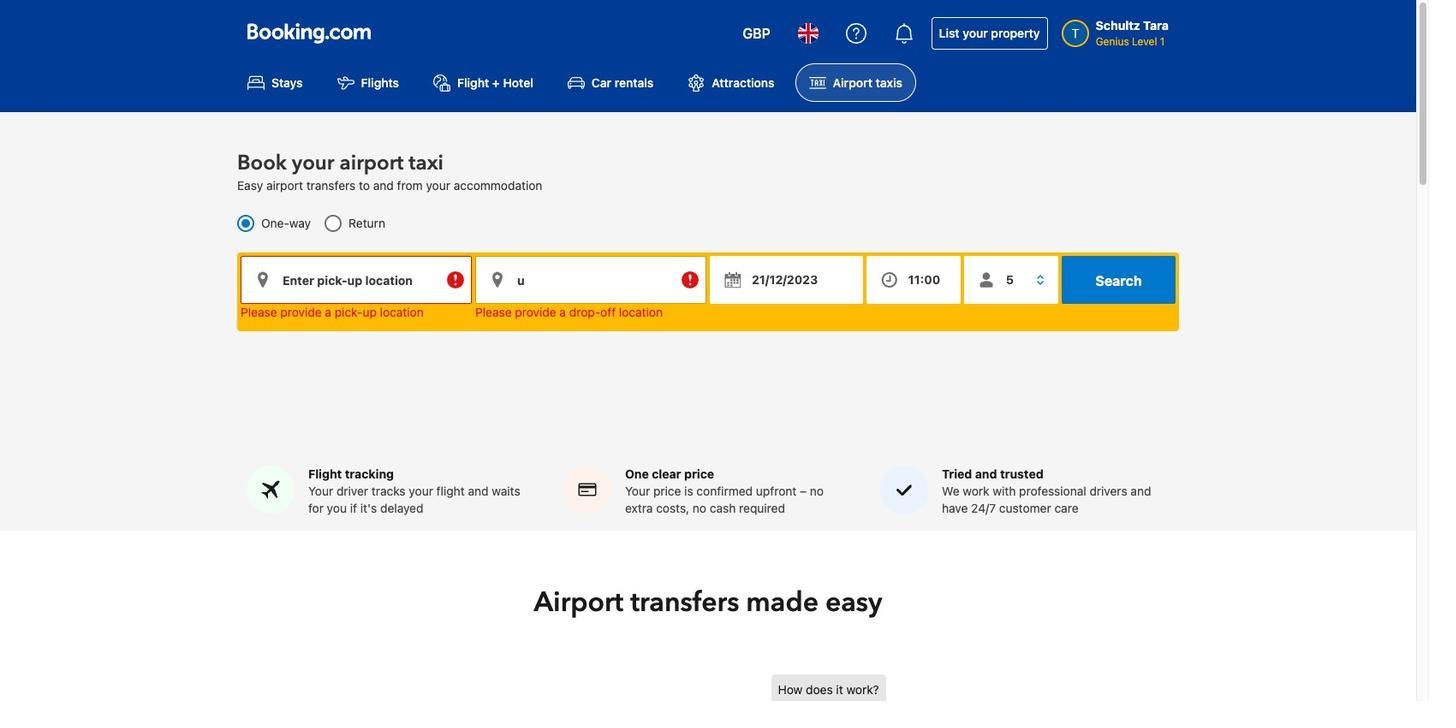 Task type: locate. For each thing, give the bounding box(es) containing it.
stays link
[[234, 63, 317, 102]]

a left pick-
[[325, 305, 332, 320]]

flight left +
[[458, 76, 489, 90]]

1 provide from the left
[[280, 305, 322, 320]]

2 a from the left
[[560, 305, 566, 320]]

1 vertical spatial airport
[[534, 584, 624, 622]]

1 horizontal spatial a
[[560, 305, 566, 320]]

airport inside "link"
[[833, 76, 873, 90]]

0 vertical spatial transfers
[[306, 178, 356, 193]]

1 vertical spatial price
[[654, 484, 681, 499]]

flight for flight tracking your driver tracks your flight and waits for you if it's delayed
[[308, 467, 342, 482]]

price up is
[[685, 467, 715, 482]]

cash
[[710, 501, 736, 516]]

airport taxis
[[833, 76, 903, 90]]

does
[[806, 683, 833, 698]]

21/12/2023
[[752, 273, 818, 287]]

flight for flight + hotel
[[458, 76, 489, 90]]

1 vertical spatial transfers
[[631, 584, 740, 622]]

your
[[308, 484, 333, 499], [625, 484, 650, 499]]

1 location from the left
[[380, 305, 424, 320]]

work
[[963, 484, 990, 499]]

please provide a pick-up location
[[241, 305, 424, 320]]

location
[[380, 305, 424, 320], [619, 305, 663, 320]]

2 location from the left
[[619, 305, 663, 320]]

one
[[625, 467, 649, 482]]

is
[[685, 484, 694, 499]]

1 horizontal spatial no
[[810, 484, 824, 499]]

0 vertical spatial airport
[[340, 149, 404, 178]]

1 horizontal spatial location
[[619, 305, 663, 320]]

1 a from the left
[[325, 305, 332, 320]]

0 horizontal spatial airport
[[266, 178, 303, 193]]

easy
[[237, 178, 263, 193]]

0 horizontal spatial please
[[241, 305, 277, 320]]

and right flight
[[468, 484, 489, 499]]

24/7
[[972, 501, 996, 516]]

property
[[992, 26, 1041, 40]]

drivers
[[1090, 484, 1128, 499]]

waits
[[492, 484, 521, 499]]

0 horizontal spatial provide
[[280, 305, 322, 320]]

stays
[[272, 76, 303, 90]]

flight
[[437, 484, 465, 499]]

airport down book
[[266, 178, 303, 193]]

flight + hotel link
[[420, 63, 547, 102]]

0 horizontal spatial flight
[[308, 467, 342, 482]]

driver
[[337, 484, 368, 499]]

0 horizontal spatial airport
[[534, 584, 624, 622]]

taxi
[[409, 149, 444, 178]]

for
[[308, 501, 324, 516]]

1 please from the left
[[241, 305, 277, 320]]

and inside the flight tracking your driver tracks your flight and waits for you if it's delayed
[[468, 484, 489, 499]]

your up for
[[308, 484, 333, 499]]

1 horizontal spatial flight
[[458, 76, 489, 90]]

location for please provide a drop-off location
[[619, 305, 663, 320]]

tracking
[[345, 467, 394, 482]]

location right 'off'
[[619, 305, 663, 320]]

it
[[837, 683, 844, 698]]

a left drop-
[[560, 305, 566, 320]]

0 horizontal spatial a
[[325, 305, 332, 320]]

way
[[289, 216, 311, 231]]

flight up driver
[[308, 467, 342, 482]]

0 horizontal spatial your
[[308, 484, 333, 499]]

2 provide from the left
[[515, 305, 557, 320]]

0 horizontal spatial price
[[654, 484, 681, 499]]

it's
[[361, 501, 377, 516]]

extra
[[625, 501, 653, 516]]

1 horizontal spatial your
[[625, 484, 650, 499]]

price down clear
[[654, 484, 681, 499]]

gbp button
[[733, 13, 781, 54]]

your down one
[[625, 484, 650, 499]]

a
[[325, 305, 332, 320], [560, 305, 566, 320]]

1 horizontal spatial airport
[[833, 76, 873, 90]]

taxis
[[876, 76, 903, 90]]

accommodation
[[454, 178, 543, 193]]

1 vertical spatial no
[[693, 501, 707, 516]]

1 vertical spatial flight
[[308, 467, 342, 482]]

0 horizontal spatial location
[[380, 305, 424, 320]]

schultz
[[1096, 18, 1141, 33]]

and inside book your airport taxi easy airport transfers to and from your accommodation
[[373, 178, 394, 193]]

Enter destination text field
[[475, 256, 707, 304]]

required
[[739, 501, 786, 516]]

your inside the flight tracking your driver tracks your flight and waits for you if it's delayed
[[409, 484, 433, 499]]

1
[[1161, 35, 1166, 48]]

please
[[241, 305, 277, 320], [475, 305, 512, 320]]

list your property
[[940, 26, 1041, 40]]

provide
[[280, 305, 322, 320], [515, 305, 557, 320]]

1 your from the left
[[308, 484, 333, 499]]

2 please from the left
[[475, 305, 512, 320]]

your down taxi
[[426, 178, 451, 193]]

and right to
[[373, 178, 394, 193]]

how
[[778, 683, 803, 698]]

genius
[[1096, 35, 1130, 48]]

2 your from the left
[[625, 484, 650, 499]]

11:00 button
[[867, 256, 961, 304]]

no right –
[[810, 484, 824, 499]]

flight + hotel
[[458, 76, 534, 90]]

no
[[810, 484, 824, 499], [693, 501, 707, 516]]

provide for drop-
[[515, 305, 557, 320]]

airport up to
[[340, 149, 404, 178]]

list
[[940, 26, 960, 40]]

booking.com online hotel reservations image
[[248, 23, 371, 44]]

rentals
[[615, 76, 654, 90]]

0 vertical spatial airport
[[833, 76, 873, 90]]

price
[[685, 467, 715, 482], [654, 484, 681, 499]]

and
[[373, 178, 394, 193], [976, 467, 998, 482], [468, 484, 489, 499], [1131, 484, 1152, 499]]

0 horizontal spatial transfers
[[306, 178, 356, 193]]

car
[[592, 76, 612, 90]]

1 horizontal spatial provide
[[515, 305, 557, 320]]

airport
[[833, 76, 873, 90], [534, 584, 624, 622]]

1 horizontal spatial please
[[475, 305, 512, 320]]

care
[[1055, 501, 1079, 516]]

11:00
[[909, 273, 941, 287]]

0 horizontal spatial no
[[693, 501, 707, 516]]

your right list
[[963, 26, 988, 40]]

0 vertical spatial price
[[685, 467, 715, 482]]

provide left drop-
[[515, 305, 557, 320]]

your
[[963, 26, 988, 40], [292, 149, 335, 178], [426, 178, 451, 193], [409, 484, 433, 499]]

1 vertical spatial airport
[[266, 178, 303, 193]]

transfers
[[306, 178, 356, 193], [631, 584, 740, 622]]

provide left pick-
[[280, 305, 322, 320]]

with
[[993, 484, 1016, 499]]

location right "up"
[[380, 305, 424, 320]]

your up delayed
[[409, 484, 433, 499]]

tried
[[942, 467, 973, 482]]

airport
[[340, 149, 404, 178], [266, 178, 303, 193]]

one-
[[261, 216, 289, 231]]

flight inside flight + hotel link
[[458, 76, 489, 90]]

flight inside the flight tracking your driver tracks your flight and waits for you if it's delayed
[[308, 467, 342, 482]]

pick-
[[335, 305, 363, 320]]

0 vertical spatial flight
[[458, 76, 489, 90]]

no down is
[[693, 501, 707, 516]]

tracks
[[372, 484, 406, 499]]

delayed
[[380, 501, 424, 516]]

flight
[[458, 76, 489, 90], [308, 467, 342, 482]]

you
[[327, 501, 347, 516]]

costs,
[[656, 501, 690, 516]]

airport taxis link
[[796, 63, 917, 102]]



Task type: describe. For each thing, give the bounding box(es) containing it.
professional
[[1020, 484, 1087, 499]]

airport transfers made easy
[[534, 584, 883, 622]]

if
[[350, 501, 357, 516]]

to
[[359, 178, 370, 193]]

upfront
[[756, 484, 797, 499]]

return
[[349, 216, 386, 231]]

search button
[[1062, 256, 1176, 304]]

customer
[[1000, 501, 1052, 516]]

and up work
[[976, 467, 998, 482]]

schultz tara genius level 1
[[1096, 18, 1169, 48]]

tried and trusted we work with professional drivers and have 24/7 customer care
[[942, 467, 1152, 516]]

search
[[1096, 274, 1143, 289]]

provide for pick-
[[280, 305, 322, 320]]

a for drop-
[[560, 305, 566, 320]]

transfers inside book your airport taxi easy airport transfers to and from your accommodation
[[306, 178, 356, 193]]

0 vertical spatial no
[[810, 484, 824, 499]]

car rentals
[[592, 76, 654, 90]]

flights
[[361, 76, 399, 90]]

book
[[237, 149, 287, 178]]

trusted
[[1001, 467, 1044, 482]]

one-way
[[261, 216, 311, 231]]

confirmed
[[697, 484, 753, 499]]

airport for airport taxis
[[833, 76, 873, 90]]

book your airport taxi easy airport transfers to and from your accommodation
[[237, 149, 543, 193]]

1 horizontal spatial airport
[[340, 149, 404, 178]]

please for please provide a drop-off location
[[475, 305, 512, 320]]

off
[[601, 305, 616, 320]]

21/12/2023 button
[[710, 256, 863, 304]]

your inside one clear price your price is confirmed upfront – no extra costs, no cash required
[[625, 484, 650, 499]]

clear
[[652, 467, 682, 482]]

1 horizontal spatial price
[[685, 467, 715, 482]]

tara
[[1144, 18, 1169, 33]]

attractions
[[712, 76, 775, 90]]

a for pick-
[[325, 305, 332, 320]]

please for please provide a pick-up location
[[241, 305, 277, 320]]

booking airport taxi image
[[771, 675, 1131, 702]]

flight tracking your driver tracks your flight and waits for you if it's delayed
[[308, 467, 521, 516]]

airport for airport transfers made easy
[[534, 584, 624, 622]]

easy
[[826, 584, 883, 622]]

how does it work?
[[778, 683, 880, 698]]

car rentals link
[[554, 63, 668, 102]]

gbp
[[743, 26, 771, 41]]

drop-
[[570, 305, 601, 320]]

please provide a drop-off location
[[475, 305, 663, 320]]

Enter pick-up location text field
[[241, 256, 472, 304]]

made
[[747, 584, 819, 622]]

from
[[397, 178, 423, 193]]

level
[[1133, 35, 1158, 48]]

+
[[493, 76, 500, 90]]

and right the drivers on the right of the page
[[1131, 484, 1152, 499]]

work?
[[847, 683, 880, 698]]

we
[[942, 484, 960, 499]]

flights link
[[323, 63, 413, 102]]

up
[[363, 305, 377, 320]]

–
[[800, 484, 807, 499]]

hotel
[[503, 76, 534, 90]]

1 horizontal spatial transfers
[[631, 584, 740, 622]]

list your property link
[[932, 17, 1048, 50]]

your inside the flight tracking your driver tracks your flight and waits for you if it's delayed
[[308, 484, 333, 499]]

one clear price your price is confirmed upfront – no extra costs, no cash required
[[625, 467, 824, 516]]

your right book
[[292, 149, 335, 178]]

attractions link
[[674, 63, 789, 102]]

location for please provide a pick-up location
[[380, 305, 424, 320]]

have
[[942, 501, 968, 516]]



Task type: vqa. For each thing, say whether or not it's contained in the screenshot.


